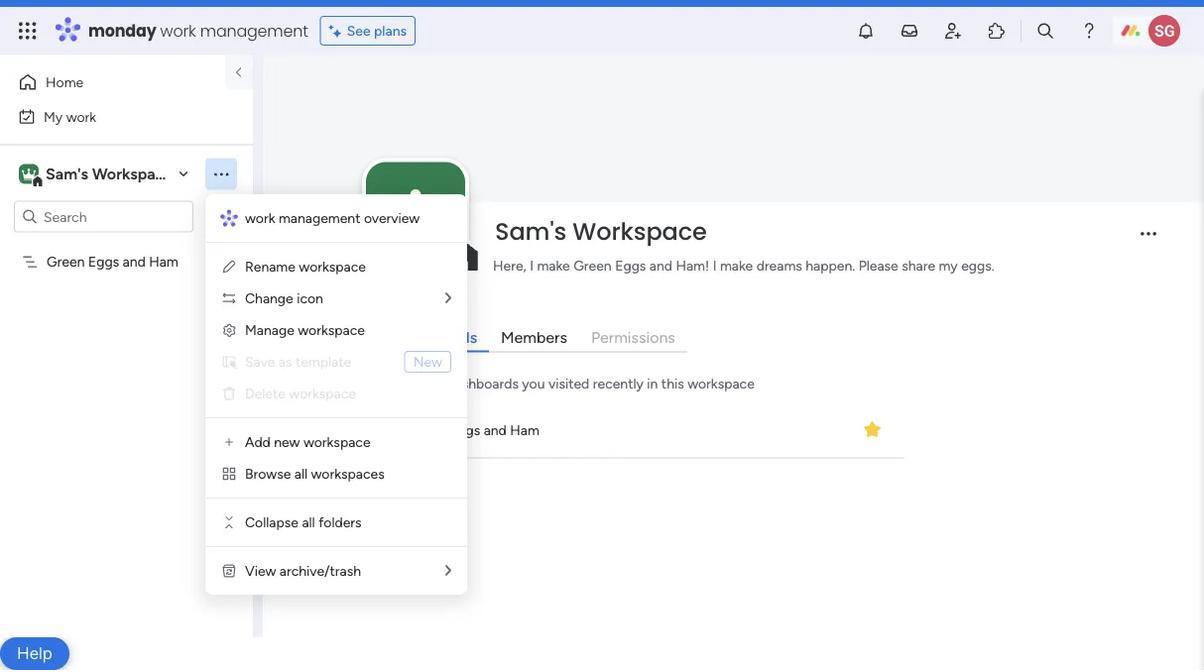 Task type: describe. For each thing, give the bounding box(es) containing it.
recent
[[374, 329, 425, 348]]

delete workspace
[[245, 386, 356, 402]]

save
[[245, 354, 275, 371]]

members
[[501, 329, 568, 348]]

work inside menu
[[245, 210, 275, 227]]

collapse all folders
[[245, 515, 362, 531]]

sam's workspace button
[[14, 157, 198, 191]]

2 i from the left
[[713, 258, 717, 275]]

you
[[522, 376, 545, 393]]

see plans
[[347, 22, 407, 39]]

new
[[414, 354, 443, 371]]

recently
[[593, 376, 644, 393]]

eggs inside 'list box'
[[88, 254, 119, 270]]

monday work management
[[88, 19, 308, 42]]

work management overview
[[245, 210, 420, 227]]

overview
[[364, 210, 420, 227]]

add new workspace image
[[221, 435, 237, 451]]

new
[[274, 434, 300, 451]]

browse all workspaces
[[245, 466, 385, 483]]

change icon image
[[221, 291, 237, 307]]

and inside 'list box'
[[123, 254, 146, 270]]

ham inside 'list box'
[[149, 254, 178, 270]]

delete workspace menu item
[[221, 382, 452, 406]]

1 vertical spatial green eggs and ham
[[408, 422, 540, 439]]

sam green image
[[1149, 15, 1181, 47]]

and down new
[[421, 376, 443, 393]]

my
[[939, 258, 958, 275]]

please
[[859, 258, 899, 275]]

see plans button
[[320, 16, 416, 46]]

browse all workspaces image
[[221, 466, 237, 482]]

dreams
[[757, 258, 803, 275]]

apps image
[[988, 21, 1007, 41]]

archive/trash
[[280, 563, 361, 580]]

1 horizontal spatial ham
[[510, 422, 540, 439]]

workspace options image
[[211, 164, 231, 184]]

dashboards
[[447, 376, 519, 393]]

green inside green eggs and ham 'list box'
[[47, 254, 85, 270]]

manage
[[245, 322, 295, 339]]

share
[[902, 258, 936, 275]]

inbox image
[[900, 21, 920, 41]]

my work
[[44, 108, 96, 125]]

delete
[[245, 386, 286, 402]]

1 i from the left
[[530, 258, 534, 275]]

ham!
[[676, 258, 710, 275]]

service icon image
[[221, 354, 237, 370]]

manage workspace image
[[221, 323, 237, 338]]

plans
[[374, 22, 407, 39]]

visited
[[549, 376, 590, 393]]

collapse all folders image
[[221, 515, 237, 531]]

here,
[[493, 258, 527, 275]]

menu containing work management overview
[[205, 195, 467, 595]]

remove from favorites image
[[863, 420, 883, 440]]

change
[[245, 290, 293, 307]]

rename workspace image
[[221, 259, 237, 275]]

as
[[279, 354, 292, 371]]

Sam's Workspace field
[[490, 215, 1124, 248]]

list arrow image
[[446, 291, 452, 306]]

template
[[296, 354, 351, 371]]

1 horizontal spatial eggs
[[450, 422, 481, 439]]

all for collapse
[[302, 515, 315, 531]]

green eggs and ham inside 'list box'
[[47, 254, 178, 270]]

delete workspace image
[[221, 386, 237, 402]]

1 make from the left
[[537, 258, 570, 275]]

workspace for rename workspace
[[299, 259, 366, 275]]

management inside menu
[[279, 210, 361, 227]]

home
[[46, 74, 84, 91]]

view archive/trash
[[245, 563, 361, 580]]



Task type: locate. For each thing, give the bounding box(es) containing it.
and down search in workspace field
[[123, 254, 146, 270]]

1 vertical spatial sam's
[[495, 215, 567, 248]]

workspaces
[[311, 466, 385, 483]]

workspace for manage workspace
[[298, 322, 365, 339]]

workspace selection element
[[19, 162, 175, 188]]

1 vertical spatial ham
[[510, 422, 540, 439]]

home button
[[12, 66, 213, 98]]

view archive/trash image
[[221, 564, 237, 580]]

list arrow image
[[446, 564, 452, 579]]

sam's workspace up search in workspace field
[[46, 165, 173, 184]]

0 vertical spatial sam's workspace
[[46, 165, 173, 184]]

1 vertical spatial work
[[66, 108, 96, 125]]

and
[[123, 254, 146, 270], [650, 258, 673, 275], [421, 376, 443, 393], [484, 422, 507, 439]]

make left dreams
[[720, 258, 754, 275]]

workspace down template
[[289, 386, 356, 402]]

workspace up icon
[[299, 259, 366, 275]]

and down dashboards
[[484, 422, 507, 439]]

1 vertical spatial workspace
[[573, 215, 707, 248]]

0 vertical spatial work
[[160, 19, 196, 42]]

2 horizontal spatial eggs
[[615, 258, 646, 275]]

browse
[[245, 466, 291, 483]]

0 vertical spatial workspace
[[92, 165, 173, 184]]

sam's
[[46, 165, 88, 184], [495, 215, 567, 248]]

add
[[245, 434, 271, 451]]

0 horizontal spatial ham
[[149, 254, 178, 270]]

rename
[[245, 259, 296, 275]]

manage workspace
[[245, 322, 365, 339]]

search everything image
[[1036, 21, 1056, 41]]

workspace up template
[[298, 322, 365, 339]]

0 horizontal spatial green
[[47, 254, 85, 270]]

collapse
[[245, 515, 299, 531]]

work for my
[[66, 108, 96, 125]]

green up permissions
[[574, 258, 612, 275]]

1 horizontal spatial i
[[713, 258, 717, 275]]

ham
[[149, 254, 178, 270], [510, 422, 540, 439]]

0 vertical spatial sam's
[[46, 165, 88, 184]]

i right ham!
[[713, 258, 717, 275]]

menu item containing save as template
[[221, 350, 452, 374]]

workspace right this
[[688, 376, 755, 393]]

and left ham!
[[650, 258, 673, 275]]

add new workspace
[[245, 434, 371, 451]]

sam's workspace inside "workspace selection" element
[[46, 165, 173, 184]]

workspace inside button
[[92, 165, 173, 184]]

monday
[[88, 19, 156, 42]]

0 horizontal spatial make
[[537, 258, 570, 275]]

recent boards
[[374, 329, 477, 348]]

2 make from the left
[[720, 258, 754, 275]]

workspace up workspaces
[[304, 434, 371, 451]]

0 vertical spatial all
[[295, 466, 308, 483]]

1 vertical spatial sam's workspace
[[495, 215, 707, 248]]

work for monday
[[160, 19, 196, 42]]

sam's workspace up here,
[[495, 215, 707, 248]]

2 horizontal spatial green
[[574, 258, 612, 275]]

make
[[537, 258, 570, 275], [720, 258, 754, 275]]

work inside button
[[66, 108, 96, 125]]

happen.
[[806, 258, 856, 275]]

green down search in workspace field
[[47, 254, 85, 270]]

0 horizontal spatial workspace
[[92, 165, 173, 184]]

1 horizontal spatial sam's workspace
[[495, 215, 707, 248]]

0 vertical spatial ham
[[149, 254, 178, 270]]

see
[[347, 22, 371, 39]]

help button
[[0, 638, 69, 671]]

permissions
[[591, 329, 676, 348]]

eggs
[[88, 254, 119, 270], [615, 258, 646, 275], [450, 422, 481, 439]]

make right here,
[[537, 258, 570, 275]]

workspace up ham!
[[573, 215, 707, 248]]

workspace image
[[366, 162, 465, 262], [19, 163, 39, 185], [22, 163, 36, 185], [390, 173, 442, 251]]

menu
[[205, 195, 467, 595]]

help image
[[1080, 21, 1100, 41]]

green eggs and ham down dashboards
[[408, 422, 540, 439]]

2 vertical spatial work
[[245, 210, 275, 227]]

1 horizontal spatial make
[[720, 258, 754, 275]]

2 horizontal spatial work
[[245, 210, 275, 227]]

my work button
[[12, 101, 213, 132]]

1 horizontal spatial green
[[408, 422, 446, 439]]

0 horizontal spatial green eggs and ham
[[47, 254, 178, 270]]

option
[[0, 244, 253, 248]]

menu item inside menu
[[221, 350, 452, 374]]

green eggs and ham
[[47, 254, 178, 270], [408, 422, 540, 439]]

0 horizontal spatial i
[[530, 258, 534, 275]]

rename workspace
[[245, 259, 366, 275]]

all for browse
[[295, 466, 308, 483]]

1 horizontal spatial green eggs and ham
[[408, 422, 540, 439]]

save as template
[[245, 354, 351, 371]]

green eggs and ham list box
[[0, 241, 253, 547]]

ham left rename workspace image
[[149, 254, 178, 270]]

sam's inside "workspace selection" element
[[46, 165, 88, 184]]

workspace up search in workspace field
[[92, 165, 173, 184]]

notifications image
[[856, 21, 876, 41]]

1 horizontal spatial sam's
[[495, 215, 567, 248]]

work up "rename"
[[245, 210, 275, 227]]

1 horizontal spatial work
[[160, 19, 196, 42]]

boards
[[374, 376, 417, 393]]

in
[[647, 376, 658, 393]]

ham down you at the left of the page
[[510, 422, 540, 439]]

work right monday
[[160, 19, 196, 42]]

Search in workspace field
[[42, 205, 166, 228]]

0 vertical spatial management
[[200, 19, 308, 42]]

my
[[44, 108, 63, 125]]

all down add new workspace
[[295, 466, 308, 483]]

eggs left ham!
[[615, 258, 646, 275]]

view
[[245, 563, 276, 580]]

workspace
[[92, 165, 173, 184], [573, 215, 707, 248]]

i right here,
[[530, 258, 534, 275]]

all
[[295, 466, 308, 483], [302, 515, 315, 531]]

invite members image
[[944, 21, 964, 41]]

i
[[530, 258, 534, 275], [713, 258, 717, 275]]

eggs down search in workspace field
[[88, 254, 119, 270]]

work right 'my'
[[66, 108, 96, 125]]

green down boards
[[408, 422, 446, 439]]

sam's workspace
[[46, 165, 173, 184], [495, 215, 707, 248]]

0 horizontal spatial sam's workspace
[[46, 165, 173, 184]]

help
[[17, 644, 52, 664]]

management
[[200, 19, 308, 42], [279, 210, 361, 227]]

0 vertical spatial green eggs and ham
[[47, 254, 178, 270]]

eggs down dashboards
[[450, 422, 481, 439]]

eggs.
[[962, 258, 995, 275]]

0 horizontal spatial sam's
[[46, 165, 88, 184]]

sam's up here,
[[495, 215, 567, 248]]

icon
[[297, 290, 323, 307]]

green eggs and ham link
[[345, 403, 909, 459]]

work
[[160, 19, 196, 42], [66, 108, 96, 125], [245, 210, 275, 227]]

select product image
[[18, 21, 38, 41]]

all left folders
[[302, 515, 315, 531]]

0 horizontal spatial work
[[66, 108, 96, 125]]

green eggs and ham down search in workspace field
[[47, 254, 178, 270]]

menu item
[[221, 350, 452, 374]]

this
[[662, 376, 685, 393]]

1 vertical spatial management
[[279, 210, 361, 227]]

green
[[47, 254, 85, 270], [574, 258, 612, 275], [408, 422, 446, 439]]

workspace inside menu item
[[289, 386, 356, 402]]

0 horizontal spatial eggs
[[88, 254, 119, 270]]

boards and dashboards you visited recently in this workspace
[[374, 376, 755, 393]]

change icon
[[245, 290, 323, 307]]

here, i make green eggs and ham! i make dreams happen. please share my eggs.
[[493, 258, 995, 275]]

1 vertical spatial all
[[302, 515, 315, 531]]

sam's up search in workspace field
[[46, 165, 88, 184]]

boards
[[429, 329, 477, 348]]

folders
[[319, 515, 362, 531]]

workspace
[[299, 259, 366, 275], [298, 322, 365, 339], [688, 376, 755, 393], [289, 386, 356, 402], [304, 434, 371, 451]]

v2 ellipsis image
[[1141, 233, 1157, 249]]

1 horizontal spatial workspace
[[573, 215, 707, 248]]

workspace for delete workspace
[[289, 386, 356, 402]]



Task type: vqa. For each thing, say whether or not it's contained in the screenshot.
by within the Real estate agency management by monday.com
no



